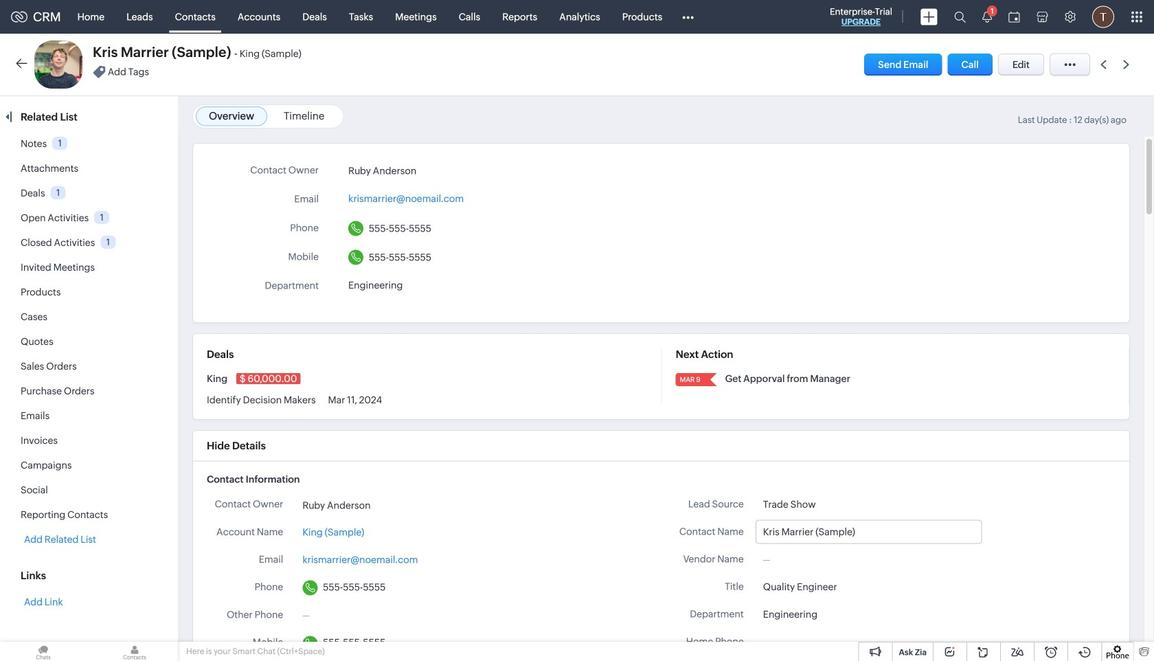 Task type: locate. For each thing, give the bounding box(es) containing it.
calendar image
[[1009, 11, 1021, 22]]

signals element
[[975, 0, 1001, 34]]

profile element
[[1084, 0, 1123, 33]]

previous record image
[[1101, 60, 1107, 69]]

create menu image
[[921, 9, 938, 25]]



Task type: vqa. For each thing, say whether or not it's contained in the screenshot.
Signals element
yes



Task type: describe. For each thing, give the bounding box(es) containing it.
chats image
[[0, 642, 87, 661]]

create menu element
[[913, 0, 946, 33]]

next record image
[[1124, 60, 1133, 69]]

logo image
[[11, 11, 27, 22]]

search element
[[946, 0, 975, 34]]

Other Modules field
[[674, 6, 703, 28]]

contacts image
[[91, 642, 178, 661]]

search image
[[955, 11, 966, 23]]

profile image
[[1093, 6, 1115, 28]]



